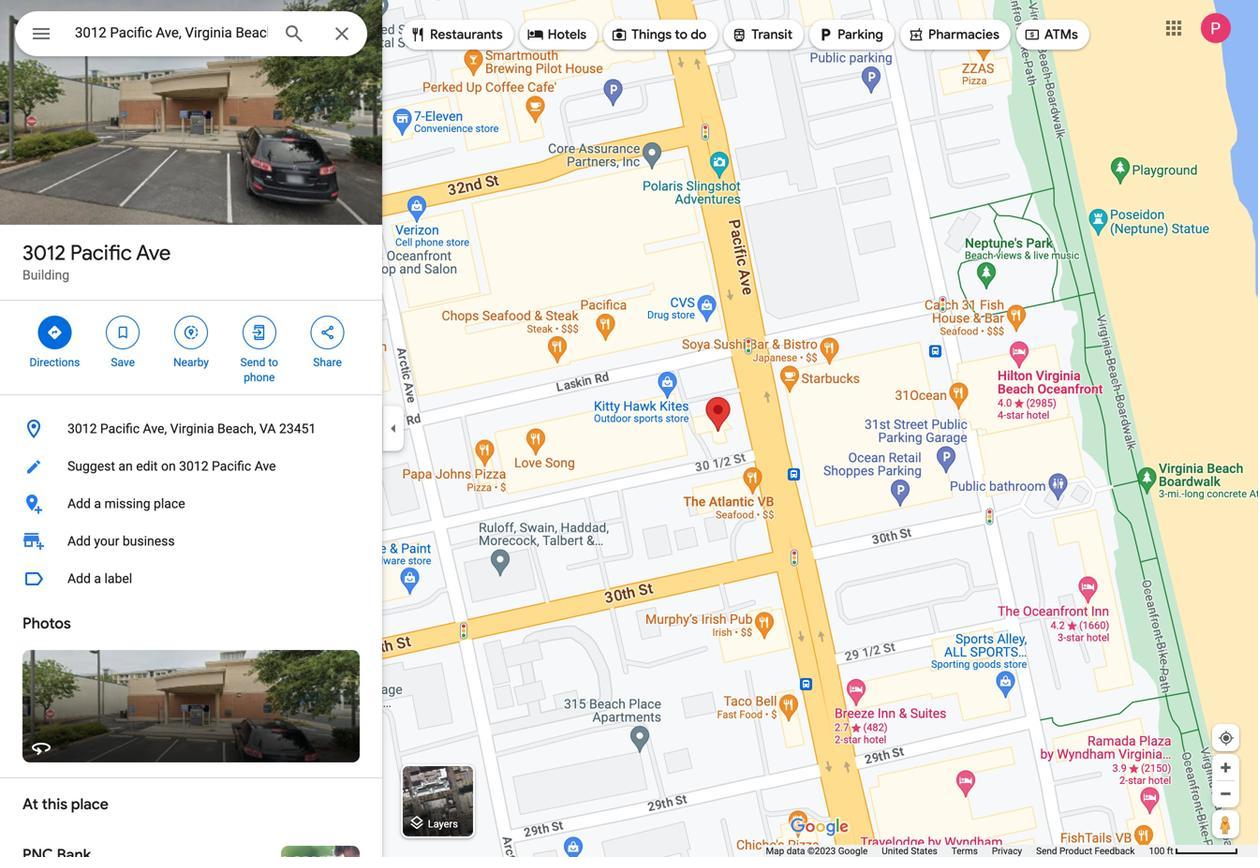 Task type: locate. For each thing, give the bounding box(es) containing it.
send left product at the bottom of page
[[1037, 846, 1058, 857]]

parking
[[838, 26, 884, 43]]

label
[[104, 571, 132, 587]]

0 horizontal spatial ave
[[136, 240, 171, 266]]

0 vertical spatial a
[[94, 496, 101, 512]]

a
[[94, 496, 101, 512], [94, 571, 101, 587]]

3012
[[22, 240, 65, 266], [67, 421, 97, 437], [179, 459, 209, 474]]

terms button
[[952, 845, 978, 857]]

at this place
[[22, 795, 109, 814]]

pacific inside 3012 pacific ave building
[[70, 240, 132, 266]]

to left the do
[[675, 26, 688, 43]]

2 vertical spatial 3012
[[179, 459, 209, 474]]

1 vertical spatial 3012
[[67, 421, 97, 437]]

0 vertical spatial to
[[675, 26, 688, 43]]

photos
[[22, 614, 71, 633]]

share
[[313, 356, 342, 369]]

3012 up "building"
[[22, 240, 65, 266]]

place down on
[[154, 496, 185, 512]]

pacific up ''
[[70, 240, 132, 266]]

edit
[[136, 459, 158, 474]]

0 horizontal spatial send
[[240, 356, 266, 369]]

zoom in image
[[1219, 761, 1233, 775]]

phone
[[244, 371, 275, 384]]

pacific inside button
[[100, 421, 140, 437]]

ft
[[1167, 846, 1174, 857]]

add a missing place button
[[0, 485, 382, 523]]


[[409, 24, 426, 45]]

a left label
[[94, 571, 101, 587]]

footer
[[766, 845, 1149, 857]]

send product feedback
[[1037, 846, 1135, 857]]

0 vertical spatial place
[[154, 496, 185, 512]]

3012 for ave
[[22, 240, 65, 266]]

add left 'your'
[[67, 534, 91, 549]]

google
[[838, 846, 868, 857]]

1 vertical spatial send
[[1037, 846, 1058, 857]]

3012 pacific ave, virginia beach, va 23451
[[67, 421, 316, 437]]

va
[[260, 421, 276, 437]]

pacific left ave,
[[100, 421, 140, 437]]

1 vertical spatial ave
[[255, 459, 276, 474]]

3012 right on
[[179, 459, 209, 474]]


[[908, 24, 925, 45]]


[[527, 24, 544, 45]]

3012 Pacific Ave, Virginia Beach, VA 23451 field
[[15, 11, 367, 56]]

send for send to phone
[[240, 356, 266, 369]]

show street view coverage image
[[1213, 811, 1240, 839]]

do
[[691, 26, 707, 43]]

3012 up suggest
[[67, 421, 97, 437]]

1 vertical spatial pacific
[[100, 421, 140, 437]]

add a missing place
[[67, 496, 185, 512]]

2 add from the top
[[67, 534, 91, 549]]

send inside send to phone
[[240, 356, 266, 369]]

0 vertical spatial 3012
[[22, 240, 65, 266]]

business
[[123, 534, 175, 549]]

place right this
[[71, 795, 109, 814]]

save
[[111, 356, 135, 369]]

 search field
[[15, 11, 367, 60]]

terms
[[952, 846, 978, 857]]

3012 inside button
[[67, 421, 97, 437]]

1 horizontal spatial send
[[1037, 846, 1058, 857]]

footer containing map data ©2023 google
[[766, 845, 1149, 857]]

1 vertical spatial a
[[94, 571, 101, 587]]

directions
[[29, 356, 80, 369]]

add
[[67, 496, 91, 512], [67, 534, 91, 549], [67, 571, 91, 587]]

2 vertical spatial add
[[67, 571, 91, 587]]

to up phone on the left of page
[[268, 356, 278, 369]]

send
[[240, 356, 266, 369], [1037, 846, 1058, 857]]


[[1024, 24, 1041, 45]]

©2023
[[808, 846, 836, 857]]

privacy button
[[992, 845, 1022, 857]]

suggest
[[67, 459, 115, 474]]

0 vertical spatial send
[[240, 356, 266, 369]]

2 a from the top
[[94, 571, 101, 587]]

ave
[[136, 240, 171, 266], [255, 459, 276, 474]]


[[731, 24, 748, 45]]

1 horizontal spatial ave
[[255, 459, 276, 474]]

3012 pacific ave, virginia beach, va 23451 button
[[0, 410, 382, 448]]

None field
[[75, 22, 268, 44]]

restaurants
[[430, 26, 503, 43]]

0 vertical spatial ave
[[136, 240, 171, 266]]

place
[[154, 496, 185, 512], [71, 795, 109, 814]]

pacific
[[70, 240, 132, 266], [100, 421, 140, 437], [212, 459, 251, 474]]

pacific for ave
[[70, 240, 132, 266]]

3 add from the top
[[67, 571, 91, 587]]


[[611, 24, 628, 45]]

1 vertical spatial to
[[268, 356, 278, 369]]

privacy
[[992, 846, 1022, 857]]

add your business
[[67, 534, 175, 549]]

 button
[[15, 11, 67, 60]]

send inside "button"
[[1037, 846, 1058, 857]]

add left label
[[67, 571, 91, 587]]

1 horizontal spatial 3012
[[67, 421, 97, 437]]

add your business link
[[0, 523, 382, 560]]

0 horizontal spatial 3012
[[22, 240, 65, 266]]

100
[[1149, 846, 1165, 857]]

1 horizontal spatial place
[[154, 496, 185, 512]]

pacific inside 'button'
[[212, 459, 251, 474]]


[[251, 322, 268, 343]]

to
[[675, 26, 688, 43], [268, 356, 278, 369]]

2 horizontal spatial 3012
[[179, 459, 209, 474]]

a left missing
[[94, 496, 101, 512]]

2 vertical spatial pacific
[[212, 459, 251, 474]]

0 vertical spatial pacific
[[70, 240, 132, 266]]

0 vertical spatial add
[[67, 496, 91, 512]]

add down suggest
[[67, 496, 91, 512]]

a for missing
[[94, 496, 101, 512]]

100 ft
[[1149, 846, 1174, 857]]

1 horizontal spatial to
[[675, 26, 688, 43]]

pacific down beach, in the left of the page
[[212, 459, 251, 474]]

to inside  things to do
[[675, 26, 688, 43]]

1 vertical spatial add
[[67, 534, 91, 549]]

collapse side panel image
[[383, 418, 404, 439]]

add a label
[[67, 571, 132, 587]]

1 add from the top
[[67, 496, 91, 512]]

0 horizontal spatial to
[[268, 356, 278, 369]]

1 a from the top
[[94, 496, 101, 512]]

3012 inside 3012 pacific ave building
[[22, 240, 65, 266]]

things
[[632, 26, 672, 43]]

send up phone on the left of page
[[240, 356, 266, 369]]


[[817, 24, 834, 45]]

this
[[42, 795, 68, 814]]

add for add a missing place
[[67, 496, 91, 512]]

 pharmacies
[[908, 24, 1000, 45]]

0 horizontal spatial place
[[71, 795, 109, 814]]



Task type: describe. For each thing, give the bounding box(es) containing it.
an
[[118, 459, 133, 474]]

pacific for ave,
[[100, 421, 140, 437]]

 hotels
[[527, 24, 587, 45]]

actions for 3012 pacific ave region
[[0, 301, 382, 394]]

suggest an edit on 3012 pacific ave
[[67, 459, 276, 474]]

map data ©2023 google
[[766, 846, 868, 857]]

product
[[1060, 846, 1093, 857]]

building
[[22, 268, 69, 283]]

23451
[[279, 421, 316, 437]]

united states
[[882, 846, 938, 857]]

3012 pacific ave main content
[[0, 0, 382, 857]]

virginia
[[170, 421, 214, 437]]

place inside button
[[154, 496, 185, 512]]

3012 inside 'button'
[[179, 459, 209, 474]]

suggest an edit on 3012 pacific ave button
[[0, 448, 382, 485]]


[[115, 322, 131, 343]]

to inside send to phone
[[268, 356, 278, 369]]

3012 pacific ave building
[[22, 240, 171, 283]]

at
[[22, 795, 38, 814]]

add for add a label
[[67, 571, 91, 587]]

your
[[94, 534, 119, 549]]

add a label button
[[0, 560, 382, 598]]

on
[[161, 459, 176, 474]]

none field inside 3012 pacific ave, virginia beach, va 23451 field
[[75, 22, 268, 44]]

1 vertical spatial place
[[71, 795, 109, 814]]

3012 for ave,
[[67, 421, 97, 437]]

states
[[911, 846, 938, 857]]

beach,
[[217, 421, 256, 437]]

atms
[[1045, 26, 1078, 43]]

ave inside 3012 pacific ave building
[[136, 240, 171, 266]]

 restaurants
[[409, 24, 503, 45]]

united states button
[[882, 845, 938, 857]]

send to phone
[[240, 356, 278, 384]]

google maps element
[[0, 0, 1258, 857]]

 parking
[[817, 24, 884, 45]]

100 ft button
[[1149, 846, 1239, 857]]

show your location image
[[1218, 730, 1235, 747]]

nearby
[[173, 356, 209, 369]]

 atms
[[1024, 24, 1078, 45]]

data
[[787, 846, 805, 857]]

footer inside google maps element
[[766, 845, 1149, 857]]

layers
[[428, 818, 458, 830]]

 things to do
[[611, 24, 707, 45]]


[[183, 322, 200, 343]]

united
[[882, 846, 909, 857]]


[[30, 20, 52, 47]]

transit
[[752, 26, 793, 43]]

add for add your business
[[67, 534, 91, 549]]


[[46, 322, 63, 343]]

 transit
[[731, 24, 793, 45]]

send for send product feedback
[[1037, 846, 1058, 857]]

google account: payton hansen  
(payton.hansen@adept.ai) image
[[1201, 13, 1231, 43]]

a for label
[[94, 571, 101, 587]]

ave inside 'button'
[[255, 459, 276, 474]]

map
[[766, 846, 785, 857]]

feedback
[[1095, 846, 1135, 857]]

missing
[[104, 496, 150, 512]]

hotels
[[548, 26, 587, 43]]

pharmacies
[[929, 26, 1000, 43]]

ave,
[[143, 421, 167, 437]]

zoom out image
[[1219, 787, 1233, 801]]

send product feedback button
[[1037, 845, 1135, 857]]


[[319, 322, 336, 343]]



Task type: vqa. For each thing, say whether or not it's contained in the screenshot.
right Ave
yes



